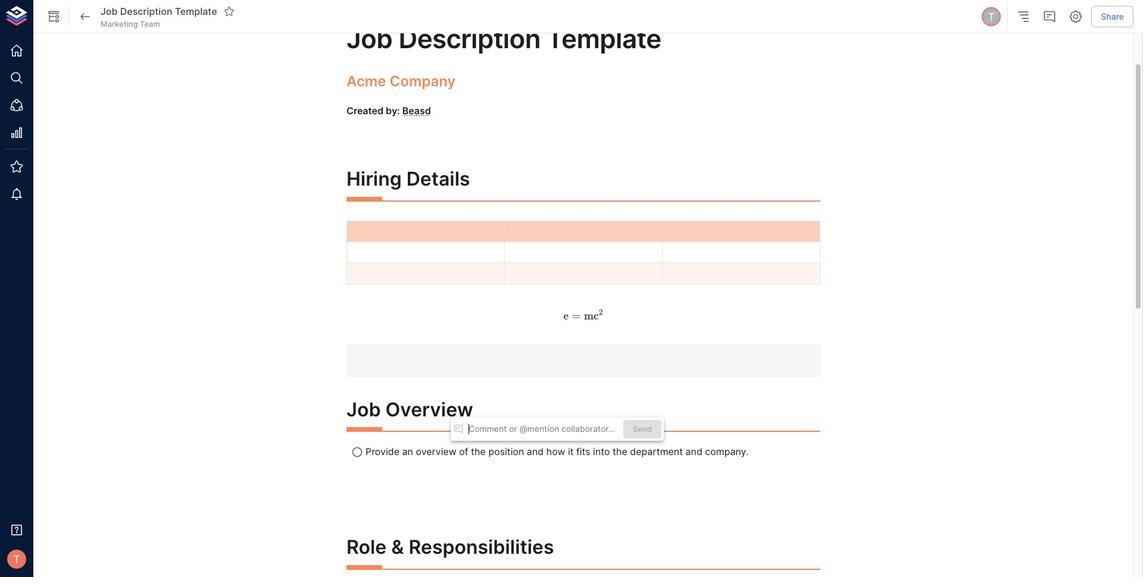 Task type: vqa. For each thing, say whether or not it's contained in the screenshot.
Job Description Template
yes



Task type: describe. For each thing, give the bounding box(es) containing it.
job overview
[[347, 398, 473, 421]]

1 horizontal spatial template
[[547, 23, 661, 55]]

1 vertical spatial t
[[13, 553, 20, 566]]

hiring details
[[347, 167, 470, 191]]

it
[[568, 446, 574, 458]]

role
[[347, 536, 387, 559]]

0 horizontal spatial job description template
[[101, 5, 217, 17]]

created
[[347, 105, 384, 117]]

0 vertical spatial job
[[101, 5, 118, 17]]

by:
[[386, 105, 400, 117]]

company.
[[705, 446, 749, 458]]

an
[[402, 446, 413, 458]]

0 vertical spatial description
[[120, 5, 172, 17]]

share
[[1101, 11, 1124, 21]]

e
[[564, 310, 569, 323]]

created by: beasd
[[347, 105, 431, 117]]

settings image
[[1069, 10, 1083, 24]]

send
[[633, 425, 652, 434]]

responsibilities
[[409, 536, 554, 559]]

role & responsibilities
[[347, 536, 554, 559]]

1 the from the left
[[471, 446, 486, 458]]

send button
[[623, 421, 662, 439]]

department
[[630, 446, 683, 458]]

unchecked image
[[351, 447, 363, 459]]

=
[[572, 310, 581, 323]]

1 horizontal spatial description
[[399, 23, 541, 55]]

table of contents image
[[1017, 10, 1031, 24]]

provide an overview of the position and how it fits into the department and company.
[[366, 446, 749, 458]]

acme company
[[347, 73, 456, 90]]

how
[[546, 446, 565, 458]]

hiring
[[347, 167, 402, 191]]



Task type: locate. For each thing, give the bounding box(es) containing it.
0 horizontal spatial the
[[471, 446, 486, 458]]

marketing team
[[101, 19, 160, 29]]

and
[[527, 446, 544, 458], [686, 446, 703, 458]]

comments image
[[1043, 10, 1057, 24]]

job
[[101, 5, 118, 17], [347, 23, 393, 55], [347, 398, 381, 421]]

acme
[[347, 73, 386, 90]]

1 vertical spatial t button
[[4, 547, 30, 573]]

go back image
[[78, 10, 92, 24]]

description
[[120, 5, 172, 17], [399, 23, 541, 55]]

template
[[175, 5, 217, 17], [547, 23, 661, 55]]

1 and from the left
[[527, 446, 544, 458]]

2 the from the left
[[613, 446, 628, 458]]

job up marketing
[[101, 5, 118, 17]]

provide
[[366, 446, 400, 458]]

company
[[390, 73, 456, 90]]

m
[[584, 310, 594, 323]]

0 horizontal spatial t
[[13, 553, 20, 566]]

0 horizontal spatial t button
[[4, 547, 30, 573]]

and left how
[[527, 446, 544, 458]]

1 vertical spatial job
[[347, 23, 393, 55]]

fits
[[576, 446, 590, 458]]

job description template
[[101, 5, 217, 17], [347, 23, 661, 55]]

1 horizontal spatial t button
[[980, 5, 1003, 28]]

c
[[594, 310, 599, 323]]

1 vertical spatial description
[[399, 23, 541, 55]]

&
[[391, 536, 404, 559]]

the right into
[[613, 446, 628, 458]]

0 vertical spatial template
[[175, 5, 217, 17]]

1 horizontal spatial and
[[686, 446, 703, 458]]

0 horizontal spatial and
[[527, 446, 544, 458]]

share button
[[1092, 6, 1134, 28]]

and left company.
[[686, 446, 703, 458]]

1 vertical spatial template
[[547, 23, 661, 55]]

marketing
[[101, 19, 138, 29]]

into
[[593, 446, 610, 458]]

1 horizontal spatial the
[[613, 446, 628, 458]]

0 vertical spatial t
[[988, 10, 995, 23]]

the
[[471, 446, 486, 458], [613, 446, 628, 458]]

2 vertical spatial job
[[347, 398, 381, 421]]

show wiki image
[[46, 10, 61, 24]]

of
[[459, 446, 468, 458]]

1 horizontal spatial job description template
[[347, 23, 661, 55]]

details
[[406, 167, 470, 191]]

0 horizontal spatial description
[[120, 5, 172, 17]]

0 vertical spatial t button
[[980, 5, 1003, 28]]

job up unchecked icon
[[347, 398, 381, 421]]

overview
[[386, 398, 473, 421]]

position
[[489, 446, 524, 458]]

t
[[988, 10, 995, 23], [13, 553, 20, 566]]

2 and from the left
[[686, 446, 703, 458]]

team
[[140, 19, 160, 29]]

Comment or @mention collaborator... text field
[[469, 423, 623, 439]]

beasd
[[402, 105, 431, 117]]

0 vertical spatial job description template
[[101, 5, 217, 17]]

2
[[599, 308, 603, 317]]

1 horizontal spatial t
[[988, 10, 995, 23]]

e = m c 2
[[564, 308, 603, 323]]

the right "of"
[[471, 446, 486, 458]]

marketing team link
[[101, 18, 160, 29]]

1 vertical spatial job description template
[[347, 23, 661, 55]]

favorite image
[[224, 6, 234, 17]]

t button
[[980, 5, 1003, 28], [4, 547, 30, 573]]

0 horizontal spatial template
[[175, 5, 217, 17]]

overview
[[416, 446, 457, 458]]

job up acme
[[347, 23, 393, 55]]



